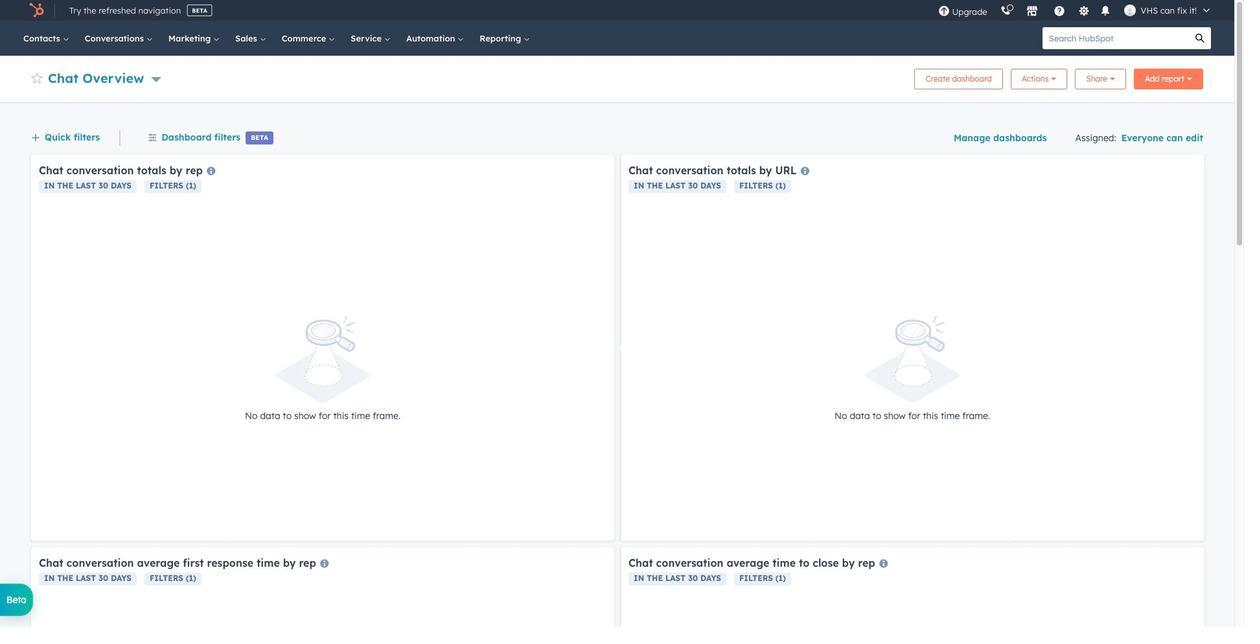 Task type: describe. For each thing, give the bounding box(es) containing it.
jer mill image
[[1124, 5, 1136, 16]]

chat conversation average time to close by rep element
[[621, 548, 1204, 627]]

chat conversation totals by rep element
[[31, 155, 614, 541]]

Search HubSpot search field
[[1043, 27, 1189, 49]]



Task type: locate. For each thing, give the bounding box(es) containing it.
menu
[[932, 0, 1219, 21]]

marketplaces image
[[1026, 6, 1038, 17]]

banner
[[31, 65, 1203, 89]]

chat conversation totals by url element
[[621, 155, 1204, 541]]

chat conversation average first response time by rep element
[[31, 548, 614, 627]]



Task type: vqa. For each thing, say whether or not it's contained in the screenshot.
Chat conversation totals by URL ELEMENT
yes



